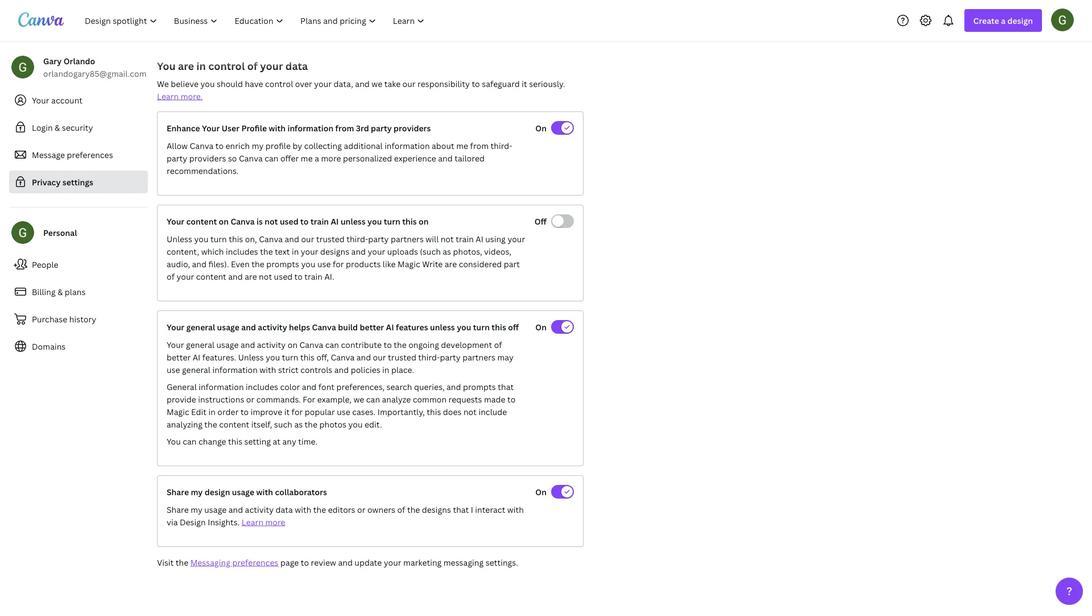 Task type: vqa. For each thing, say whether or not it's contained in the screenshot.
the rightmost Videos button
no



Task type: describe. For each thing, give the bounding box(es) containing it.
third- inside allow canva to enrich my profile by collecting additional information about me from third- party providers so canva can offer me a more personalized experience and tailored recommendations.
[[491, 140, 513, 151]]

login
[[32, 122, 53, 133]]

2 horizontal spatial are
[[445, 259, 457, 269]]

not right will
[[441, 234, 454, 244]]

your up like
[[368, 246, 385, 257]]

information inside your general usage and activity on canva can contribute to the ongoing development of better ai features. unless you turn this off, canva and our trusted third-party partners may use general information with strict controls and policies in place.
[[212, 364, 258, 375]]

editors
[[328, 504, 355, 515]]

development
[[441, 339, 492, 350]]

visit the messaging preferences page to review and update your marketing messaging settings.
[[157, 557, 518, 568]]

this left off
[[492, 322, 506, 333]]

a inside dropdown button
[[1002, 15, 1006, 26]]

you inside we believe you should have control over your data, and we take our responsibility to safeguard it seriously. learn more.
[[201, 78, 215, 89]]

of inside your general usage and activity on canva can contribute to the ongoing development of better ai features. unless you turn this off, canva and our trusted third-party partners may use general information with strict controls and policies in place.
[[494, 339, 502, 350]]

write
[[422, 259, 443, 269]]

text
[[275, 246, 290, 257]]

general information includes color and font preferences, search queries, and prompts that provide instructions or commands. for example, we can analyze common requests made to magic edit in order to improve it for popular use cases. importantly, this does not include analyzing the content itself, such as the photos you edit.
[[167, 382, 516, 430]]

billing & plans
[[32, 287, 86, 297]]

even
[[231, 259, 250, 269]]

information up collecting
[[288, 123, 334, 133]]

for inside general information includes color and font preferences, search queries, and prompts that provide instructions or commands. for example, we can analyze common requests made to magic edit in order to improve it for popular use cases. importantly, this does not include analyzing the content itself, such as the photos you edit.
[[292, 407, 303, 417]]

ai.
[[325, 271, 334, 282]]

0 horizontal spatial on
[[219, 216, 229, 227]]

your right update
[[384, 557, 402, 568]]

security
[[62, 122, 93, 133]]

off,
[[317, 352, 329, 363]]

common
[[413, 394, 447, 405]]

party inside allow canva to enrich my profile by collecting additional information about me from third- party providers so canva can offer me a more personalized experience and tailored recommendations.
[[167, 153, 187, 164]]

part
[[504, 259, 520, 269]]

0 vertical spatial train
[[311, 216, 329, 227]]

does
[[443, 407, 462, 417]]

font
[[319, 382, 335, 392]]

0 vertical spatial content
[[186, 216, 217, 227]]

to inside unless you turn this on, canva and our trusted third-party partners will not train ai using your content, which includes the text in your designs and your uploads (such as photos, videos, audio, and files). even the prompts you use for products like magic write are considered part of your content and are not used to train ai.
[[295, 271, 303, 282]]

0 vertical spatial me
[[457, 140, 468, 151]]

2 vertical spatial train
[[305, 271, 323, 282]]

personalized
[[343, 153, 392, 164]]

the left text
[[260, 246, 273, 257]]

you for you can change this setting at any time.
[[167, 436, 181, 447]]

color
[[280, 382, 300, 392]]

we inside general information includes color and font preferences, search queries, and prompts that provide instructions or commands. for example, we can analyze common requests made to magic edit in order to improve it for popular use cases. importantly, this does not include analyzing the content itself, such as the photos you edit.
[[354, 394, 364, 405]]

messaging
[[190, 557, 230, 568]]

photos,
[[453, 246, 482, 257]]

0 vertical spatial data
[[286, 59, 308, 73]]

instructions
[[198, 394, 244, 405]]

page
[[281, 557, 299, 568]]

safeguard
[[482, 78, 520, 89]]

you down your content on canva is not used to train ai unless you turn this on
[[301, 259, 316, 269]]

order
[[218, 407, 239, 417]]

settings
[[62, 177, 93, 188]]

content inside general information includes color and font preferences, search queries, and prompts that provide instructions or commands. for example, we can analyze common requests made to magic edit in order to improve it for popular use cases. importantly, this does not include analyzing the content itself, such as the photos you edit.
[[219, 419, 249, 430]]

history
[[69, 314, 96, 325]]

gary
[[43, 55, 62, 66]]

data,
[[334, 78, 353, 89]]

turn up the uploads
[[384, 216, 401, 227]]

that inside share my usage and activity data with the editors or owners of the designs that i interact with via design insights.
[[453, 504, 469, 515]]

or inside general information includes color and font preferences, search queries, and prompts that provide instructions or commands. for example, we can analyze common requests made to magic edit in order to improve it for popular use cases. importantly, this does not include analyzing the content itself, such as the photos you edit.
[[246, 394, 255, 405]]

general
[[167, 382, 197, 392]]

about
[[432, 140, 455, 151]]

you for you are in control of your data
[[157, 59, 176, 73]]

the right even
[[252, 259, 264, 269]]

turn inside your general usage and activity on canva can contribute to the ongoing development of better ai features. unless you turn this off, canva and our trusted third-party partners may use general information with strict controls and policies in place.
[[282, 352, 298, 363]]

design
[[180, 517, 206, 528]]

purchase history link
[[9, 308, 148, 331]]

place.
[[391, 364, 414, 375]]

ai left features
[[386, 322, 394, 333]]

my inside allow canva to enrich my profile by collecting additional information about me from third- party providers so canva can offer me a more personalized experience and tailored recommendations.
[[252, 140, 264, 151]]

unless inside unless you turn this on, canva and our trusted third-party partners will not train ai using your content, which includes the text in your designs and your uploads (such as photos, videos, audio, and files). even the prompts you use for products like magic write are considered part of your content and are not used to train ai.
[[167, 234, 192, 244]]

your right using
[[508, 234, 525, 244]]

share my usage and activity data with the editors or owners of the designs that i interact with via design insights.
[[167, 504, 524, 528]]

with up learn more
[[256, 487, 273, 498]]

with right interact on the left of the page
[[507, 504, 524, 515]]

usage for on
[[217, 339, 239, 350]]

audio,
[[167, 259, 190, 269]]

offer
[[280, 153, 299, 164]]

better inside your general usage and activity on canva can contribute to the ongoing development of better ai features. unless you turn this off, canva and our trusted third-party partners may use general information with strict controls and policies in place.
[[167, 352, 191, 363]]

1 horizontal spatial better
[[360, 322, 384, 333]]

privacy settings
[[32, 177, 93, 188]]

share for share my usage and activity data with the editors or owners of the designs that i interact with via design insights.
[[167, 504, 189, 515]]

analyzing
[[167, 419, 203, 430]]

features
[[396, 322, 428, 333]]

1 vertical spatial learn
[[242, 517, 264, 528]]

designs inside share my usage and activity data with the editors or owners of the designs that i interact with via design insights.
[[422, 504, 451, 515]]

to right "order"
[[241, 407, 249, 417]]

seriously.
[[529, 78, 565, 89]]

considered
[[459, 259, 502, 269]]

your for your content on canva is not used to train ai unless you turn this on
[[167, 216, 184, 227]]

on for share my usage and activity data with the editors or owners of the designs that i interact with via design insights.
[[536, 487, 547, 498]]

content,
[[167, 246, 199, 257]]

can inside allow canva to enrich my profile by collecting additional information about me from third- party providers so canva can offer me a more personalized experience and tailored recommendations.
[[265, 153, 279, 164]]

create
[[974, 15, 1000, 26]]

ai inside your general usage and activity on canva can contribute to the ongoing development of better ai features. unless you turn this off, canva and our trusted third-party partners may use general information with strict controls and policies in place.
[[193, 352, 200, 363]]

this up the uploads
[[402, 216, 417, 227]]

prompts inside unless you turn this on, canva and our trusted third-party partners will not train ai using your content, which includes the text in your designs and your uploads (such as photos, videos, audio, and files). even the prompts you use for products like magic write are considered part of your content and are not used to train ai.
[[266, 259, 299, 269]]

for
[[303, 394, 315, 405]]

orlando
[[64, 55, 95, 66]]

includes inside general information includes color and font preferences, search queries, and prompts that provide instructions or commands. for example, we can analyze common requests made to magic edit in order to improve it for popular use cases. importantly, this does not include analyzing the content itself, such as the photos you edit.
[[246, 382, 278, 392]]

0 vertical spatial are
[[178, 59, 194, 73]]

general for your general usage and activity helps canva build better ai features unless you turn this off
[[186, 322, 215, 333]]

that inside general information includes color and font preferences, search queries, and prompts that provide instructions or commands. for example, we can analyze common requests made to magic edit in order to improve it for popular use cases. importantly, this does not include analyzing the content itself, such as the photos you edit.
[[498, 382, 514, 392]]

owners
[[368, 504, 396, 515]]

use inside general information includes color and font preferences, search queries, and prompts that provide instructions or commands. for example, we can analyze common requests made to magic edit in order to improve it for popular use cases. importantly, this does not include analyzing the content itself, such as the photos you edit.
[[337, 407, 350, 417]]

0 horizontal spatial preferences
[[67, 149, 113, 160]]

as inside unless you turn this on, canva and our trusted third-party partners will not train ai using your content, which includes the text in your designs and your uploads (such as photos, videos, audio, and files). even the prompts you use for products like magic write are considered part of your content and are not used to train ai.
[[443, 246, 451, 257]]

0 horizontal spatial from
[[335, 123, 354, 133]]

improve
[[251, 407, 282, 417]]

setting
[[244, 436, 271, 447]]

party right 3rd at left top
[[371, 123, 392, 133]]

more.
[[181, 91, 203, 102]]

canva up off,
[[300, 339, 323, 350]]

using
[[486, 234, 506, 244]]

0 vertical spatial unless
[[341, 216, 366, 227]]

canva down enrich
[[239, 153, 263, 164]]

canva right allow
[[190, 140, 214, 151]]

1 horizontal spatial unless
[[430, 322, 455, 333]]

edit.
[[365, 419, 382, 430]]

share my design usage with collaborators
[[167, 487, 327, 498]]

(such
[[420, 246, 441, 257]]

personal
[[43, 227, 77, 238]]

2 horizontal spatial on
[[419, 216, 429, 227]]

from inside allow canva to enrich my profile by collecting additional information about me from third- party providers so canva can offer me a more personalized experience and tailored recommendations.
[[470, 140, 489, 151]]

your for your general usage and activity on canva can contribute to the ongoing development of better ai features. unless you turn this off, canva and our trusted third-party partners may use general information with strict controls and policies in place.
[[167, 339, 184, 350]]

billing & plans link
[[9, 281, 148, 303]]

our inside your general usage and activity on canva can contribute to the ongoing development of better ai features. unless you turn this off, canva and our trusted third-party partners may use general information with strict controls and policies in place.
[[373, 352, 386, 363]]

time.
[[298, 436, 318, 447]]

turn up development
[[473, 322, 490, 333]]

enrich
[[226, 140, 250, 151]]

our inside we believe you should have control over your data, and we take our responsibility to safeguard it seriously. learn more.
[[403, 78, 416, 89]]

purchase history
[[32, 314, 96, 325]]

top level navigation element
[[77, 9, 434, 32]]

you up which
[[194, 234, 209, 244]]

1 horizontal spatial are
[[245, 271, 257, 282]]

1 vertical spatial train
[[456, 234, 474, 244]]

a inside allow canva to enrich my profile by collecting additional information about me from third- party providers so canva can offer me a more personalized experience and tailored recommendations.
[[315, 153, 319, 164]]

you up products
[[368, 216, 382, 227]]

you inside general information includes color and font preferences, search queries, and prompts that provide instructions or commands. for example, we can analyze common requests made to magic edit in order to improve it for popular use cases. importantly, this does not include analyzing the content itself, such as the photos you edit.
[[349, 419, 363, 430]]

prompts inside general information includes color and font preferences, search queries, and prompts that provide instructions or commands. for example, we can analyze common requests made to magic edit in order to improve it for popular use cases. importantly, this does not include analyzing the content itself, such as the photos you edit.
[[463, 382, 496, 392]]

design for a
[[1008, 15, 1033, 26]]

party inside unless you turn this on, canva and our trusted third-party partners will not train ai using your content, which includes the text in your designs and your uploads (such as photos, videos, audio, and files). even the prompts you use for products like magic write are considered part of your content and are not used to train ai.
[[368, 234, 389, 244]]

policies
[[351, 364, 381, 375]]

user
[[222, 123, 240, 133]]

3rd
[[356, 123, 369, 133]]

information inside allow canva to enrich my profile by collecting additional information about me from third- party providers so canva can offer me a more personalized experience and tailored recommendations.
[[385, 140, 430, 151]]

update
[[355, 557, 382, 568]]

control inside we believe you should have control over your data, and we take our responsibility to safeguard it seriously. learn more.
[[265, 78, 293, 89]]

your for your general usage and activity helps canva build better ai features unless you turn this off
[[167, 322, 184, 333]]

content inside unless you turn this on, canva and our trusted third-party partners will not train ai using your content, which includes the text in your designs and your uploads (such as photos, videos, audio, and files). even the prompts you use for products like magic write are considered part of your content and are not used to train ai.
[[196, 271, 226, 282]]

gary orlando orlandogary85@gmail.com
[[43, 55, 147, 79]]

0 vertical spatial providers
[[394, 123, 431, 133]]

account
[[51, 95, 83, 106]]

unless inside your general usage and activity on canva can contribute to the ongoing development of better ai features. unless you turn this off, canva and our trusted third-party partners may use general information with strict controls and policies in place.
[[238, 352, 264, 363]]

insights.
[[208, 517, 240, 528]]

off
[[508, 322, 519, 333]]

messaging
[[444, 557, 484, 568]]

1 vertical spatial more
[[265, 517, 285, 528]]

to inside your general usage and activity on canva can contribute to the ongoing development of better ai features. unless you turn this off, canva and our trusted third-party partners may use general information with strict controls and policies in place.
[[384, 339, 392, 350]]

canva left is
[[231, 216, 255, 227]]

to right page
[[301, 557, 309, 568]]

which
[[201, 246, 224, 257]]

0 horizontal spatial me
[[301, 153, 313, 164]]

privacy settings link
[[9, 171, 148, 193]]

recommendations.
[[167, 165, 239, 176]]

1 vertical spatial preferences
[[232, 557, 279, 568]]

profile
[[266, 140, 291, 151]]

in inside your general usage and activity on canva can contribute to the ongoing development of better ai features. unless you turn this off, canva and our trusted third-party partners may use general information with strict controls and policies in place.
[[382, 364, 390, 375]]

your content on canva is not used to train ai unless you turn this on
[[167, 216, 429, 227]]

visit
[[157, 557, 174, 568]]

2 on from the top
[[536, 322, 547, 333]]

the right visit
[[176, 557, 188, 568]]

allow
[[167, 140, 188, 151]]

my for design
[[191, 487, 203, 498]]

edit
[[191, 407, 207, 417]]

in inside unless you turn this on, canva and our trusted third-party partners will not train ai using your content, which includes the text in your designs and your uploads (such as photos, videos, audio, and files). even the prompts you use for products like magic write are considered part of your content and are not used to train ai.
[[292, 246, 299, 257]]

enhance
[[167, 123, 200, 133]]

you are in control of your data
[[157, 59, 308, 73]]

magic inside general information includes color and font preferences, search queries, and prompts that provide instructions or commands. for example, we can analyze common requests made to magic edit in order to improve it for popular use cases. importantly, this does not include analyzing the content itself, such as the photos you edit.
[[167, 407, 189, 417]]

unless you turn this on, canva and our trusted third-party partners will not train ai using your content, which includes the text in your designs and your uploads (such as photos, videos, audio, and files). even the prompts you use for products like magic write are considered part of your content and are not used to train ai.
[[167, 234, 525, 282]]

you up development
[[457, 322, 471, 333]]

2 vertical spatial general
[[182, 364, 211, 375]]

of inside unless you turn this on, canva and our trusted third-party partners will not train ai using your content, which includes the text in your designs and your uploads (such as photos, videos, audio, and files). even the prompts you use for products like magic write are considered part of your content and are not used to train ai.
[[167, 271, 175, 282]]

includes inside unless you turn this on, canva and our trusted third-party partners will not train ai using your content, which includes the text in your designs and your uploads (such as photos, videos, audio, and files). even the prompts you use for products like magic write are considered part of your content and are not used to train ai.
[[226, 246, 258, 257]]

at
[[273, 436, 281, 447]]

billing
[[32, 287, 56, 297]]

can down analyzing
[[183, 436, 197, 447]]

more inside allow canva to enrich my profile by collecting additional information about me from third- party providers so canva can offer me a more personalized experience and tailored recommendations.
[[321, 153, 341, 164]]

can inside general information includes color and font preferences, search queries, and prompts that provide instructions or commands. for example, we can analyze common requests made to magic edit in order to improve it for popular use cases. importantly, this does not include analyzing the content itself, such as the photos you edit.
[[366, 394, 380, 405]]



Task type: locate. For each thing, give the bounding box(es) containing it.
2 vertical spatial on
[[536, 487, 547, 498]]

0 vertical spatial share
[[167, 487, 189, 498]]

canva inside unless you turn this on, canva and our trusted third-party partners will not train ai using your content, which includes the text in your designs and your uploads (such as photos, videos, audio, and files). even the prompts you use for products like magic write are considered part of your content and are not used to train ai.
[[259, 234, 283, 244]]

to left ai.
[[295, 271, 303, 282]]

0 vertical spatial third-
[[491, 140, 513, 151]]

train up photos,
[[456, 234, 474, 244]]

train
[[311, 216, 329, 227], [456, 234, 474, 244], [305, 271, 323, 282]]

messaging preferences link
[[190, 557, 279, 568]]

1 vertical spatial unless
[[238, 352, 264, 363]]

& inside billing & plans link
[[58, 287, 63, 297]]

content up which
[[186, 216, 217, 227]]

0 vertical spatial more
[[321, 153, 341, 164]]

activity up strict
[[257, 339, 286, 350]]

0 horizontal spatial unless
[[341, 216, 366, 227]]

information
[[288, 123, 334, 133], [385, 140, 430, 151], [212, 364, 258, 375], [199, 382, 244, 392]]

0 horizontal spatial unless
[[167, 234, 192, 244]]

&
[[55, 122, 60, 133], [58, 287, 63, 297]]

off
[[535, 216, 547, 227]]

orlandogary85@gmail.com
[[43, 68, 147, 79]]

partners inside unless you turn this on, canva and our trusted third-party partners will not train ai using your content, which includes the text in your designs and your uploads (such as photos, videos, audio, and files). even the prompts you use for products like magic write are considered part of your content and are not used to train ai.
[[391, 234, 424, 244]]

control up should
[[208, 59, 245, 73]]

1 vertical spatial we
[[354, 394, 364, 405]]

better up general on the bottom left of page
[[167, 352, 191, 363]]

learn more
[[242, 517, 285, 528]]

your general usage and activity on canva can contribute to the ongoing development of better ai features. unless you turn this off, canva and our trusted third-party partners may use general information with strict controls and policies in place.
[[167, 339, 514, 375]]

use down example,
[[337, 407, 350, 417]]

or inside share my usage and activity data with the editors or owners of the designs that i interact with via design insights.
[[357, 504, 366, 515]]

with up profile
[[269, 123, 286, 133]]

the down features
[[394, 339, 407, 350]]

& right login
[[55, 122, 60, 133]]

our inside unless you turn this on, canva and our trusted third-party partners will not train ai using your content, which includes the text in your designs and your uploads (such as photos, videos, audio, and files). even the prompts you use for products like magic write are considered part of your content and are not used to train ai.
[[301, 234, 314, 244]]

party inside your general usage and activity on canva can contribute to the ongoing development of better ai features. unless you turn this off, canva and our trusted third-party partners may use general information with strict controls and policies in place.
[[440, 352, 461, 363]]

or up improve
[[246, 394, 255, 405]]

0 horizontal spatial our
[[301, 234, 314, 244]]

it inside we believe you should have control over your data, and we take our responsibility to safeguard it seriously. learn more.
[[522, 78, 527, 89]]

are down even
[[245, 271, 257, 282]]

activity inside your general usage and activity on canva can contribute to the ongoing development of better ai features. unless you turn this off, canva and our trusted third-party partners may use general information with strict controls and policies in place.
[[257, 339, 286, 350]]

not down requests
[[464, 407, 477, 417]]

and inside allow canva to enrich my profile by collecting additional information about me from third- party providers so canva can offer me a more personalized experience and tailored recommendations.
[[438, 153, 453, 164]]

on up will
[[419, 216, 429, 227]]

1 vertical spatial prompts
[[463, 382, 496, 392]]

1 vertical spatial general
[[186, 339, 215, 350]]

for inside unless you turn this on, canva and our trusted third-party partners will not train ai using your content, which includes the text in your designs and your uploads (such as photos, videos, audio, and files). even the prompts you use for products like magic write are considered part of your content and are not used to train ai.
[[333, 259, 344, 269]]

party down development
[[440, 352, 461, 363]]

our right take
[[403, 78, 416, 89]]

0 vertical spatial partners
[[391, 234, 424, 244]]

this left on,
[[229, 234, 243, 244]]

trusted down your content on canva is not used to train ai unless you turn this on
[[316, 234, 345, 244]]

3 on from the top
[[536, 487, 547, 498]]

0 vertical spatial our
[[403, 78, 416, 89]]

1 vertical spatial trusted
[[388, 352, 416, 363]]

is
[[257, 216, 263, 227]]

2 horizontal spatial our
[[403, 78, 416, 89]]

turn up which
[[211, 234, 227, 244]]

can up off,
[[325, 339, 339, 350]]

the inside your general usage and activity on canva can contribute to the ongoing development of better ai features. unless you turn this off, canva and our trusted third-party partners may use general information with strict controls and policies in place.
[[394, 339, 407, 350]]

and inside we believe you should have control over your data, and we take our responsibility to safeguard it seriously. learn more.
[[355, 78, 370, 89]]

0 horizontal spatial trusted
[[316, 234, 345, 244]]

of right owners at left bottom
[[397, 504, 405, 515]]

0 vertical spatial unless
[[167, 234, 192, 244]]

or right editors
[[357, 504, 366, 515]]

share for share my design usage with collaborators
[[167, 487, 189, 498]]

will
[[426, 234, 439, 244]]

me down the "by" on the left top of the page
[[301, 153, 313, 164]]

strict
[[278, 364, 299, 375]]

learn inside we believe you should have control over your data, and we take our responsibility to safeguard it seriously. learn more.
[[157, 91, 179, 102]]

this
[[402, 216, 417, 227], [229, 234, 243, 244], [492, 322, 506, 333], [300, 352, 315, 363], [427, 407, 441, 417], [228, 436, 242, 447]]

0 vertical spatial use
[[317, 259, 331, 269]]

0 horizontal spatial learn
[[157, 91, 179, 102]]

profile
[[242, 123, 267, 133]]

0 horizontal spatial more
[[265, 517, 285, 528]]

1 vertical spatial used
[[274, 271, 293, 282]]

0 vertical spatial used
[[280, 216, 299, 227]]

2 share from the top
[[167, 504, 189, 515]]

1 horizontal spatial it
[[522, 78, 527, 89]]

0 vertical spatial a
[[1002, 15, 1006, 26]]

third- inside your general usage and activity on canva can contribute to the ongoing development of better ai features. unless you turn this off, canva and our trusted third-party partners may use general information with strict controls and policies in place.
[[418, 352, 440, 363]]

use
[[317, 259, 331, 269], [167, 364, 180, 375], [337, 407, 350, 417]]

example,
[[317, 394, 352, 405]]

0 vertical spatial that
[[498, 382, 514, 392]]

and
[[355, 78, 370, 89], [438, 153, 453, 164], [285, 234, 299, 244], [351, 246, 366, 257], [192, 259, 207, 269], [228, 271, 243, 282], [241, 322, 256, 333], [241, 339, 255, 350], [357, 352, 371, 363], [334, 364, 349, 375], [302, 382, 317, 392], [447, 382, 461, 392], [229, 504, 243, 515], [338, 557, 353, 568]]

on inside your general usage and activity on canva can contribute to the ongoing development of better ai features. unless you turn this off, canva and our trusted third-party partners may use general information with strict controls and policies in place.
[[288, 339, 298, 350]]

with down collaborators
[[295, 504, 311, 515]]

trusted up place.
[[388, 352, 416, 363]]

helps
[[289, 322, 310, 333]]

content down files).
[[196, 271, 226, 282]]

1 vertical spatial as
[[294, 419, 303, 430]]

not inside general information includes color and font preferences, search queries, and prompts that provide instructions or commands. for example, we can analyze common requests made to magic edit in order to improve it for popular use cases. importantly, this does not include analyzing the content itself, such as the photos you edit.
[[464, 407, 477, 417]]

activity
[[258, 322, 287, 333], [257, 339, 286, 350], [245, 504, 274, 515]]

2 vertical spatial content
[[219, 419, 249, 430]]

we inside we believe you should have control over your data, and we take our responsibility to safeguard it seriously. learn more.
[[372, 78, 383, 89]]

magic inside unless you turn this on, canva and our trusted third-party partners will not train ai using your content, which includes the text in your designs and your uploads (such as photos, videos, audio, and files). even the prompts you use for products like magic write are considered part of your content and are not used to train ai.
[[398, 259, 420, 269]]

your account link
[[9, 89, 148, 112]]

unless up ongoing on the left bottom of the page
[[430, 322, 455, 333]]

gary orlando image
[[1052, 8, 1074, 31]]

purchase
[[32, 314, 67, 325]]

providers inside allow canva to enrich my profile by collecting additional information about me from third- party providers so canva can offer me a more personalized experience and tailored recommendations.
[[189, 153, 226, 164]]

files).
[[209, 259, 229, 269]]

designs left i in the left bottom of the page
[[422, 504, 451, 515]]

2 horizontal spatial use
[[337, 407, 350, 417]]

1 vertical spatial our
[[301, 234, 314, 244]]

of inside share my usage and activity data with the editors or owners of the designs that i interact with via design insights.
[[397, 504, 405, 515]]

turn inside unless you turn this on, canva and our trusted third-party partners will not train ai using your content, which includes the text in your designs and your uploads (such as photos, videos, audio, and files). even the prompts you use for products like magic write are considered part of your content and are not used to train ai.
[[211, 234, 227, 244]]

2 vertical spatial our
[[373, 352, 386, 363]]

activity inside share my usage and activity data with the editors or owners of the designs that i interact with via design insights.
[[245, 504, 274, 515]]

and inside share my usage and activity data with the editors or owners of the designs that i interact with via design insights.
[[229, 504, 243, 515]]

preferences left page
[[232, 557, 279, 568]]

over
[[295, 78, 312, 89]]

data up learn more link
[[276, 504, 293, 515]]

via
[[167, 517, 178, 528]]

used right is
[[280, 216, 299, 227]]

1 horizontal spatial trusted
[[388, 352, 416, 363]]

designs
[[320, 246, 350, 257], [422, 504, 451, 515]]

or
[[246, 394, 255, 405], [357, 504, 366, 515]]

your down audio,
[[177, 271, 194, 282]]

your account
[[32, 95, 83, 106]]

believe
[[171, 78, 199, 89]]

1 vertical spatial or
[[357, 504, 366, 515]]

use inside your general usage and activity on canva can contribute to the ongoing development of better ai features. unless you turn this off, canva and our trusted third-party partners may use general information with strict controls and policies in place.
[[167, 364, 180, 375]]

on down helps
[[288, 339, 298, 350]]

it inside general information includes color and font preferences, search queries, and prompts that provide instructions or commands. for example, we can analyze common requests made to magic edit in order to improve it for popular use cases. importantly, this does not include analyzing the content itself, such as the photos you edit.
[[284, 407, 290, 417]]

controls
[[301, 364, 332, 375]]

0 horizontal spatial control
[[208, 59, 245, 73]]

1 vertical spatial better
[[167, 352, 191, 363]]

our up "policies"
[[373, 352, 386, 363]]

0 vertical spatial designs
[[320, 246, 350, 257]]

1 horizontal spatial learn
[[242, 517, 264, 528]]

of down audio,
[[167, 271, 175, 282]]

0 vertical spatial general
[[186, 322, 215, 333]]

for down for
[[292, 407, 303, 417]]

it up such
[[284, 407, 290, 417]]

create a design button
[[965, 9, 1043, 32]]

0 vertical spatial it
[[522, 78, 527, 89]]

as right such
[[294, 419, 303, 430]]

my inside share my usage and activity data with the editors or owners of the designs that i interact with via design insights.
[[191, 504, 203, 515]]

to right contribute
[[384, 339, 392, 350]]

usage for helps
[[217, 322, 240, 333]]

on
[[219, 216, 229, 227], [419, 216, 429, 227], [288, 339, 298, 350]]

contribute
[[341, 339, 382, 350]]

1 horizontal spatial third-
[[418, 352, 440, 363]]

1 vertical spatial unless
[[430, 322, 455, 333]]

1 vertical spatial design
[[205, 487, 230, 498]]

you inside your general usage and activity on canva can contribute to the ongoing development of better ai features. unless you turn this off, canva and our trusted third-party partners may use general information with strict controls and policies in place.
[[266, 352, 280, 363]]

learn more. link
[[157, 91, 203, 102]]

login & security
[[32, 122, 93, 133]]

to inside allow canva to enrich my profile by collecting additional information about me from third- party providers so canva can offer me a more personalized experience and tailored recommendations.
[[216, 140, 224, 151]]

0 vertical spatial you
[[157, 59, 176, 73]]

this left "setting"
[[228, 436, 242, 447]]

0 vertical spatial from
[[335, 123, 354, 133]]

ai up unless you turn this on, canva and our trusted third-party partners will not train ai using your content, which includes the text in your designs and your uploads (such as photos, videos, audio, and files). even the prompts you use for products like magic write are considered part of your content and are not used to train ai. at the top of page
[[331, 216, 339, 227]]

includes
[[226, 246, 258, 257], [246, 382, 278, 392]]

such
[[274, 419, 292, 430]]

0 vertical spatial learn
[[157, 91, 179, 102]]

provide
[[167, 394, 196, 405]]

providers up recommendations.
[[189, 153, 226, 164]]

& for billing
[[58, 287, 63, 297]]

domains link
[[9, 335, 148, 358]]

activity for helps
[[258, 322, 287, 333]]

the up change
[[204, 419, 217, 430]]

this inside your general usage and activity on canva can contribute to the ongoing development of better ai features. unless you turn this off, canva and our trusted third-party partners may use general information with strict controls and policies in place.
[[300, 352, 315, 363]]

the
[[260, 246, 273, 257], [252, 259, 264, 269], [394, 339, 407, 350], [204, 419, 217, 430], [305, 419, 318, 430], [313, 504, 326, 515], [407, 504, 420, 515], [176, 557, 188, 568]]

1 vertical spatial partners
[[463, 352, 496, 363]]

your for your account
[[32, 95, 49, 106]]

0 vertical spatial design
[[1008, 15, 1033, 26]]

of up have
[[247, 59, 258, 73]]

control left over
[[265, 78, 293, 89]]

in inside general information includes color and font preferences, search queries, and prompts that provide instructions or commands. for example, we can analyze common requests made to magic edit in order to improve it for popular use cases. importantly, this does not include analyzing the content itself, such as the photos you edit.
[[209, 407, 216, 417]]

0 vertical spatial we
[[372, 78, 383, 89]]

1 horizontal spatial unless
[[238, 352, 264, 363]]

canva up text
[[259, 234, 283, 244]]

1 on from the top
[[536, 123, 547, 133]]

i
[[471, 504, 473, 515]]

canva right off,
[[331, 352, 355, 363]]

train up unless you turn this on, canva and our trusted third-party partners will not train ai using your content, which includes the text in your designs and your uploads (such as photos, videos, audio, and files). even the prompts you use for products like magic write are considered part of your content and are not used to train ai. at the top of page
[[311, 216, 329, 227]]

videos,
[[484, 246, 512, 257]]

third- inside unless you turn this on, canva and our trusted third-party partners will not train ai using your content, which includes the text in your designs and your uploads (such as photos, videos, audio, and files). even the prompts you use for products like magic write are considered part of your content and are not used to train ai.
[[347, 234, 368, 244]]

photos
[[320, 419, 347, 430]]

designs inside unless you turn this on, canva and our trusted third-party partners will not train ai using your content, which includes the text in your designs and your uploads (such as photos, videos, audio, and files). even the prompts you use for products like magic write are considered part of your content and are not used to train ai.
[[320, 246, 350, 257]]

usage inside your general usage and activity on canva can contribute to the ongoing development of better ai features. unless you turn this off, canva and our trusted third-party partners may use general information with strict controls and policies in place.
[[217, 339, 239, 350]]

learn right insights.
[[242, 517, 264, 528]]

0 vertical spatial &
[[55, 122, 60, 133]]

you up strict
[[266, 352, 280, 363]]

trusted inside your general usage and activity on canva can contribute to the ongoing development of better ai features. unless you turn this off, canva and our trusted third-party partners may use general information with strict controls and policies in place.
[[388, 352, 416, 363]]

to inside we believe you should have control over your data, and we take our responsibility to safeguard it seriously. learn more.
[[472, 78, 480, 89]]

that
[[498, 382, 514, 392], [453, 504, 469, 515]]

0 vertical spatial for
[[333, 259, 344, 269]]

preferences up privacy settings link
[[67, 149, 113, 160]]

on
[[536, 123, 547, 133], [536, 322, 547, 333], [536, 487, 547, 498]]

ai inside unless you turn this on, canva and our trusted third-party partners will not train ai using your content, which includes the text in your designs and your uploads (such as photos, videos, audio, and files). even the prompts you use for products like magic write are considered part of your content and are not used to train ai.
[[476, 234, 484, 244]]

design inside create a design dropdown button
[[1008, 15, 1033, 26]]

you down analyzing
[[167, 436, 181, 447]]

to right made
[[508, 394, 516, 405]]

not down is
[[259, 271, 272, 282]]

enhance your user profile with information from 3rd party providers
[[167, 123, 431, 133]]

1 share from the top
[[167, 487, 189, 498]]

change
[[199, 436, 226, 447]]

your general usage and activity helps canva build better ai features unless you turn this off
[[167, 322, 519, 333]]

0 vertical spatial better
[[360, 322, 384, 333]]

your up have
[[260, 59, 283, 73]]

search
[[387, 382, 412, 392]]

as inside general information includes color and font preferences, search queries, and prompts that provide instructions or commands. for example, we can analyze common requests made to magic edit in order to improve it for popular use cases. importantly, this does not include analyzing the content itself, such as the photos you edit.
[[294, 419, 303, 430]]

partners down development
[[463, 352, 496, 363]]

1 vertical spatial providers
[[189, 153, 226, 164]]

canva
[[190, 140, 214, 151], [239, 153, 263, 164], [231, 216, 255, 227], [259, 234, 283, 244], [312, 322, 336, 333], [300, 339, 323, 350], [331, 352, 355, 363]]

content
[[186, 216, 217, 227], [196, 271, 226, 282], [219, 419, 249, 430]]

from
[[335, 123, 354, 133], [470, 140, 489, 151]]

0 horizontal spatial we
[[354, 394, 364, 405]]

1 horizontal spatial we
[[372, 78, 383, 89]]

0 horizontal spatial for
[[292, 407, 303, 417]]

to left safeguard
[[472, 78, 480, 89]]

trusted inside unless you turn this on, canva and our trusted third-party partners will not train ai using your content, which includes the text in your designs and your uploads (such as photos, videos, audio, and files). even the prompts you use for products like magic write are considered part of your content and are not used to train ai.
[[316, 234, 345, 244]]

people link
[[9, 253, 148, 276]]

preferences,
[[337, 382, 385, 392]]

1 vertical spatial it
[[284, 407, 290, 417]]

1 horizontal spatial a
[[1002, 15, 1006, 26]]

plans
[[65, 287, 86, 297]]

marketing
[[403, 557, 442, 568]]

this inside unless you turn this on, canva and our trusted third-party partners will not train ai using your content, which includes the text in your designs and your uploads (such as photos, videos, audio, and files). even the prompts you use for products like magic write are considered part of your content and are not used to train ai.
[[229, 234, 243, 244]]

2 vertical spatial my
[[191, 504, 203, 515]]

the left editors
[[313, 504, 326, 515]]

0 vertical spatial magic
[[398, 259, 420, 269]]

we left take
[[372, 78, 383, 89]]

preferences
[[67, 149, 113, 160], [232, 557, 279, 568]]

me
[[457, 140, 468, 151], [301, 153, 313, 164]]

0 horizontal spatial as
[[294, 419, 303, 430]]

by
[[293, 140, 302, 151]]

design for my
[[205, 487, 230, 498]]

0 horizontal spatial partners
[[391, 234, 424, 244]]

1 horizontal spatial me
[[457, 140, 468, 151]]

that left i in the left bottom of the page
[[453, 504, 469, 515]]

1 horizontal spatial use
[[317, 259, 331, 269]]

0 vertical spatial my
[[252, 140, 264, 151]]

not right is
[[265, 216, 278, 227]]

for up ai.
[[333, 259, 344, 269]]

1 horizontal spatial on
[[288, 339, 298, 350]]

general for your general usage and activity on canva can contribute to the ongoing development of better ai features. unless you turn this off, canva and our trusted third-party partners may use general information with strict controls and policies in place.
[[186, 339, 215, 350]]

& inside login & security link
[[55, 122, 60, 133]]

1 horizontal spatial design
[[1008, 15, 1033, 26]]

create a design
[[974, 15, 1033, 26]]

your right text
[[301, 246, 318, 257]]

used inside unless you turn this on, canva and our trusted third-party partners will not train ai using your content, which includes the text in your designs and your uploads (such as photos, videos, audio, and files). even the prompts you use for products like magic write are considered part of your content and are not used to train ai.
[[274, 271, 293, 282]]

1 horizontal spatial more
[[321, 153, 341, 164]]

with inside your general usage and activity on canva can contribute to the ongoing development of better ai features. unless you turn this off, canva and our trusted third-party partners may use general information with strict controls and policies in place.
[[260, 364, 276, 375]]

general
[[186, 322, 215, 333], [186, 339, 215, 350], [182, 364, 211, 375]]

prompts up requests
[[463, 382, 496, 392]]

we
[[372, 78, 383, 89], [354, 394, 364, 405]]

1 vertical spatial me
[[301, 153, 313, 164]]

uploads
[[387, 246, 418, 257]]

that up made
[[498, 382, 514, 392]]

activity up learn more
[[245, 504, 274, 515]]

activity for data
[[245, 504, 274, 515]]

importantly,
[[378, 407, 425, 417]]

your inside your general usage and activity on canva can contribute to the ongoing development of better ai features. unless you turn this off, canva and our trusted third-party partners may use general information with strict controls and policies in place.
[[167, 339, 184, 350]]

on,
[[245, 234, 257, 244]]

providers up the experience
[[394, 123, 431, 133]]

experience
[[394, 153, 436, 164]]

1 horizontal spatial for
[[333, 259, 344, 269]]

canva left build
[[312, 322, 336, 333]]

your right over
[[314, 78, 332, 89]]

used down text
[[274, 271, 293, 282]]

1 vertical spatial control
[[265, 78, 293, 89]]

train left ai.
[[305, 271, 323, 282]]

to left enrich
[[216, 140, 224, 151]]

commands.
[[257, 394, 301, 405]]

& for login
[[55, 122, 60, 133]]

party down allow
[[167, 153, 187, 164]]

to right is
[[301, 216, 309, 227]]

my for usage
[[191, 504, 203, 515]]

0 vertical spatial activity
[[258, 322, 287, 333]]

you up we
[[157, 59, 176, 73]]

information inside general information includes color and font preferences, search queries, and prompts that provide instructions or commands. for example, we can analyze common requests made to magic edit in order to improve it for popular use cases. importantly, this does not include analyzing the content itself, such as the photos you edit.
[[199, 382, 244, 392]]

share inside share my usage and activity data with the editors or owners of the designs that i interact with via design insights.
[[167, 504, 189, 515]]

use up ai.
[[317, 259, 331, 269]]

1 vertical spatial activity
[[257, 339, 286, 350]]

your inside we believe you should have control over your data, and we take our responsibility to safeguard it seriously. learn more.
[[314, 78, 332, 89]]

0 vertical spatial or
[[246, 394, 255, 405]]

partners inside your general usage and activity on canva can contribute to the ongoing development of better ai features. unless you turn this off, canva and our trusted third-party partners may use general information with strict controls and policies in place.
[[463, 352, 496, 363]]

as right (such
[[443, 246, 451, 257]]

settings.
[[486, 557, 518, 568]]

1 vertical spatial that
[[453, 504, 469, 515]]

in up believe
[[197, 59, 206, 73]]

1 horizontal spatial our
[[373, 352, 386, 363]]

use up general on the bottom left of page
[[167, 364, 180, 375]]

tailored
[[455, 153, 485, 164]]

partners
[[391, 234, 424, 244], [463, 352, 496, 363]]

party
[[371, 123, 392, 133], [167, 153, 187, 164], [368, 234, 389, 244], [440, 352, 461, 363]]

1 vertical spatial use
[[167, 364, 180, 375]]

turn up strict
[[282, 352, 298, 363]]

1 horizontal spatial magic
[[398, 259, 420, 269]]

0 horizontal spatial magic
[[167, 407, 189, 417]]

you
[[201, 78, 215, 89], [368, 216, 382, 227], [194, 234, 209, 244], [301, 259, 316, 269], [457, 322, 471, 333], [266, 352, 280, 363], [349, 419, 363, 430]]

1 horizontal spatial providers
[[394, 123, 431, 133]]

1 horizontal spatial preferences
[[232, 557, 279, 568]]

usage
[[217, 322, 240, 333], [217, 339, 239, 350], [232, 487, 254, 498], [204, 504, 227, 515]]

1 vertical spatial on
[[536, 322, 547, 333]]

on for allow canva to enrich my profile by collecting additional information about me from third- party providers so canva can offer me a more personalized experience and tailored recommendations.
[[536, 123, 547, 133]]

activity for on
[[257, 339, 286, 350]]

we
[[157, 78, 169, 89]]

0 horizontal spatial prompts
[[266, 259, 299, 269]]

can up cases.
[[366, 394, 380, 405]]

this inside general information includes color and font preferences, search queries, and prompts that provide instructions or commands. for example, we can analyze common requests made to magic edit in order to improve it for popular use cases. importantly, this does not include analyzing the content itself, such as the photos you edit.
[[427, 407, 441, 417]]

0 horizontal spatial better
[[167, 352, 191, 363]]

your inside 'link'
[[32, 95, 49, 106]]

0 horizontal spatial design
[[205, 487, 230, 498]]

ai
[[331, 216, 339, 227], [476, 234, 484, 244], [386, 322, 394, 333], [193, 352, 200, 363]]

party up the uploads
[[368, 234, 389, 244]]

turn
[[384, 216, 401, 227], [211, 234, 227, 244], [473, 322, 490, 333], [282, 352, 298, 363]]

1 horizontal spatial prompts
[[463, 382, 496, 392]]

0 horizontal spatial are
[[178, 59, 194, 73]]

data inside share my usage and activity data with the editors or owners of the designs that i interact with via design insights.
[[276, 504, 293, 515]]

usage for data
[[204, 504, 227, 515]]

1 vertical spatial for
[[292, 407, 303, 417]]

1 horizontal spatial designs
[[422, 504, 451, 515]]

the down popular
[[305, 419, 318, 430]]

0 vertical spatial trusted
[[316, 234, 345, 244]]

ongoing
[[409, 339, 439, 350]]

use inside unless you turn this on, canva and our trusted third-party partners will not train ai using your content, which includes the text in your designs and your uploads (such as photos, videos, audio, and files). even the prompts you use for products like magic write are considered part of your content and are not used to train ai.
[[317, 259, 331, 269]]

the right owners at left bottom
[[407, 504, 420, 515]]

can inside your general usage and activity on canva can contribute to the ongoing development of better ai features. unless you turn this off, canva and our trusted third-party partners may use general information with strict controls and policies in place.
[[325, 339, 339, 350]]

usage inside share my usage and activity data with the editors or owners of the designs that i interact with via design insights.
[[204, 504, 227, 515]]



